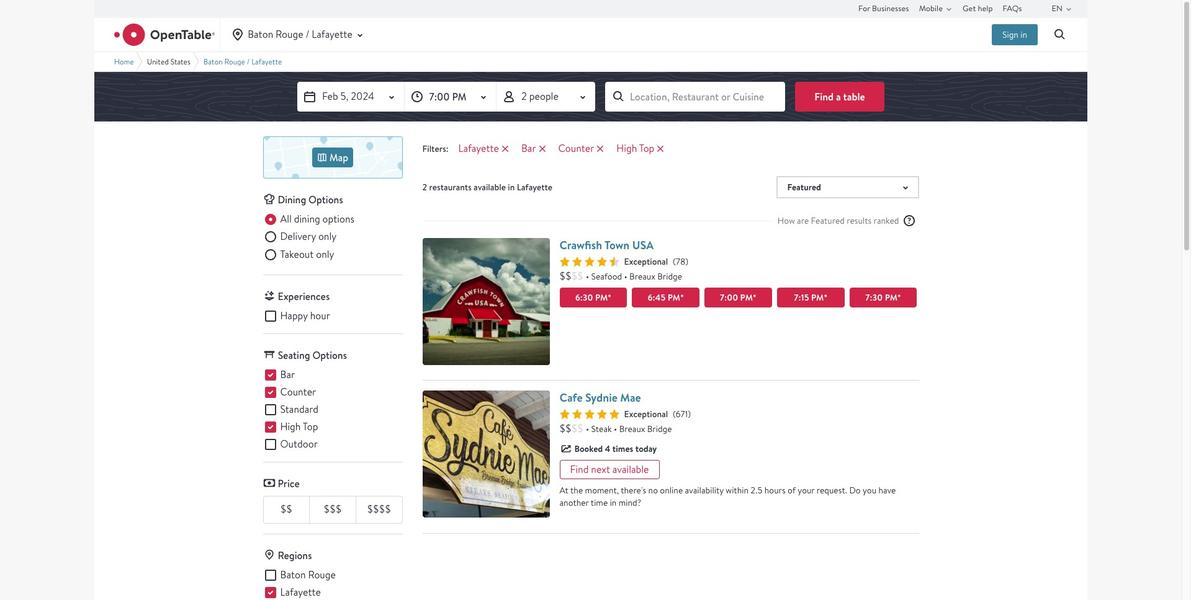 Task type: describe. For each thing, give the bounding box(es) containing it.
7:00 for 7:00 pm
[[429, 90, 450, 104]]

how are featured results ranked
[[778, 215, 899, 227]]

pm for 7:00 pm
[[452, 90, 467, 104]]

map button
[[263, 137, 403, 179]]

baton rouge
[[280, 569, 336, 582]]

lafayette button
[[454, 142, 516, 156]]

states
[[171, 57, 190, 66]]

at
[[560, 486, 569, 497]]

feb
[[322, 90, 338, 103]]

find next available button
[[560, 461, 660, 480]]

cafe sydnie mae link
[[560, 391, 641, 406]]

a photo of crawfish town usa restaurant image
[[422, 238, 550, 366]]

price
[[278, 477, 300, 491]]

another
[[560, 498, 589, 509]]

pm for 6:45 pm *
[[668, 292, 680, 304]]

1 vertical spatial featured
[[811, 215, 845, 227]]

7:30 pm *
[[866, 292, 901, 304]]

$$ for $$ $$ • seafood • breaux bridge
[[560, 270, 572, 283]]

the
[[571, 486, 583, 497]]

for
[[859, 3, 870, 13]]

crawfish town usa
[[560, 238, 654, 253]]

bar inside seating options group
[[280, 369, 295, 382]]

faqs
[[1003, 3, 1022, 13]]

all dining options
[[280, 213, 355, 226]]

dining
[[278, 193, 306, 207]]

baton rouge / lafayette link
[[203, 57, 282, 66]]

$$ $$ • seafood • breaux bridge
[[560, 270, 682, 283]]

• down 4.6 stars image
[[586, 271, 589, 282]]

seating options group
[[263, 368, 403, 453]]

Please input a Location, Restaurant or Cuisine field
[[605, 82, 785, 112]]

only for takeout only
[[316, 248, 334, 261]]

counter button
[[553, 142, 612, 156]]

top inside button
[[639, 142, 655, 155]]

moment,
[[585, 486, 619, 497]]

5,
[[341, 90, 349, 103]]

faqs button
[[1003, 0, 1022, 17]]

dining options
[[278, 193, 343, 207]]

ranked
[[874, 215, 899, 227]]

2 for 2 people
[[522, 90, 527, 103]]

rouge inside "regions" 'group'
[[308, 569, 336, 582]]

results
[[847, 215, 872, 227]]

high top button
[[612, 142, 672, 156]]

sign
[[1003, 29, 1019, 40]]

$$$$
[[367, 504, 391, 517]]

en button
[[1052, 0, 1076, 17]]

no
[[648, 486, 658, 497]]

restaurants
[[429, 182, 472, 193]]

crawfish town usa link
[[560, 238, 654, 253]]

outdoor
[[280, 438, 318, 451]]

home
[[114, 57, 134, 66]]

* for 7:30 pm *
[[898, 292, 901, 304]]

78
[[676, 256, 685, 268]]

feb 5, 2024
[[322, 90, 374, 103]]

seating
[[278, 349, 310, 363]]

crawfish
[[560, 238, 602, 253]]

in inside button
[[1021, 29, 1027, 40]]

are
[[797, 215, 809, 227]]

map
[[329, 151, 348, 165]]

availability
[[685, 486, 724, 497]]

4
[[605, 443, 611, 456]]

in inside at the moment, there's no online availability within 2.5 hours of your request. do you have another time in mind?
[[610, 498, 617, 509]]

6:45
[[648, 292, 666, 304]]

* for 7:15 pm *
[[824, 292, 828, 304]]

7:00 pm *
[[720, 292, 757, 304]]

$$ for $$ $$ • steak • breaux bridge
[[560, 423, 572, 436]]

booked 4 times today
[[575, 443, 657, 456]]

) for crawfish town usa
[[685, 256, 688, 268]]

2.5
[[751, 486, 763, 497]]

high top inside button
[[617, 142, 655, 155]]

pm for 6:30 pm *
[[595, 292, 608, 304]]

counter inside button
[[558, 142, 594, 155]]

online
[[660, 486, 683, 497]]

united states
[[147, 57, 190, 66]]

regions group
[[263, 568, 403, 601]]

1 vertical spatial baton
[[203, 57, 223, 66]]

7:15
[[794, 292, 809, 304]]

for businesses button
[[859, 0, 909, 17]]

6:30
[[575, 292, 593, 304]]

0 horizontal spatial in
[[508, 182, 515, 193]]

town
[[605, 238, 630, 253]]

baton rouge / lafayette button
[[230, 18, 367, 52]]

7:15 pm *
[[794, 292, 828, 304]]

All dining options radio
[[263, 212, 355, 227]]

takeout
[[280, 248, 314, 261]]

mae
[[620, 391, 641, 406]]

there's
[[621, 486, 646, 497]]

bridge for crawfish town usa
[[658, 271, 682, 282]]

/ inside dropdown button
[[306, 28, 309, 41]]

exceptional ( 671 )
[[624, 409, 691, 421]]

Takeout only radio
[[263, 248, 334, 262]]

lafayette inside "regions" 'group'
[[280, 586, 321, 599]]

options
[[323, 213, 355, 226]]

bridge for cafe sydnie mae
[[647, 424, 672, 435]]

* for 6:45 pm *
[[680, 292, 684, 304]]

steak
[[591, 424, 612, 435]]

find next available
[[570, 464, 649, 477]]

experiences
[[278, 290, 330, 304]]

$$ $$ • steak • breaux bridge
[[560, 423, 672, 436]]

7:00 for 7:00 pm *
[[720, 292, 738, 304]]

times
[[613, 443, 633, 456]]

( for cafe sydnie mae
[[673, 409, 676, 421]]

en
[[1052, 3, 1063, 13]]

standard
[[280, 404, 318, 417]]

today
[[636, 443, 657, 456]]

delivery
[[280, 231, 316, 244]]

sign in
[[1003, 29, 1027, 40]]

7:00 pm
[[429, 90, 467, 104]]



Task type: vqa. For each thing, say whether or not it's contained in the screenshot.
Get help "button"
yes



Task type: locate. For each thing, give the bounding box(es) containing it.
at the moment, there's no online availability within 2.5 hours of your request. do you have another time in mind?
[[560, 486, 896, 509]]

• right seafood
[[624, 271, 627, 282]]

0 vertical spatial exceptional
[[624, 256, 668, 268]]

2 vertical spatial in
[[610, 498, 617, 509]]

breaux down exceptional ( 78 )
[[630, 271, 655, 282]]

2 restaurants available in  lafayette
[[422, 182, 553, 193]]

counter
[[558, 142, 594, 155], [280, 386, 316, 399]]

usa
[[632, 238, 654, 253]]

featured button
[[776, 176, 919, 199]]

* right '7:15'
[[824, 292, 828, 304]]

exceptional ( 78 )
[[624, 256, 688, 268]]

options up all dining options
[[309, 193, 343, 207]]

high top right counter button
[[617, 142, 655, 155]]

featured inside popup button
[[787, 181, 821, 194]]

1 vertical spatial breaux
[[619, 424, 645, 435]]

3 * from the left
[[753, 292, 757, 304]]

1 vertical spatial find
[[570, 464, 589, 477]]

Delivery only radio
[[263, 230, 337, 245]]

bar button
[[516, 142, 553, 156]]

0 vertical spatial rouge
[[276, 28, 303, 41]]

in right the sign
[[1021, 29, 1027, 40]]

available up there's
[[613, 464, 649, 477]]

6:45 pm *
[[648, 292, 684, 304]]

counter up standard at left bottom
[[280, 386, 316, 399]]

pm for 7:15 pm *
[[811, 292, 824, 304]]

baton inside "regions" 'group'
[[280, 569, 306, 582]]

• right the steak
[[614, 424, 617, 435]]

1 vertical spatial high top
[[280, 421, 318, 434]]

0 horizontal spatial rouge
[[224, 57, 245, 66]]

baton rouge / lafayette
[[248, 28, 352, 41], [203, 57, 282, 66]]

only inside radio
[[318, 231, 337, 244]]

0 horizontal spatial high top
[[280, 421, 318, 434]]

1 horizontal spatial available
[[613, 464, 649, 477]]

(
[[673, 256, 676, 268], [673, 409, 676, 421]]

1 horizontal spatial bar
[[521, 142, 536, 155]]

1 vertical spatial only
[[316, 248, 334, 261]]

happy hour
[[280, 310, 330, 323]]

0 vertical spatial /
[[306, 28, 309, 41]]

0 vertical spatial featured
[[787, 181, 821, 194]]

0 vertical spatial counter
[[558, 142, 594, 155]]

0 vertical spatial only
[[318, 231, 337, 244]]

united
[[147, 57, 169, 66]]

4 * from the left
[[824, 292, 828, 304]]

)
[[685, 256, 688, 268], [688, 409, 691, 421]]

) for cafe sydnie mae
[[688, 409, 691, 421]]

* for 7:00 pm *
[[753, 292, 757, 304]]

1 horizontal spatial find
[[815, 90, 834, 104]]

1 horizontal spatial high
[[617, 142, 637, 155]]

$$
[[560, 270, 572, 283], [572, 270, 583, 283], [560, 423, 572, 436], [572, 423, 583, 436], [280, 504, 292, 517]]

1 horizontal spatial rouge
[[276, 28, 303, 41]]

0 horizontal spatial high
[[280, 421, 301, 434]]

high top
[[617, 142, 655, 155], [280, 421, 318, 434]]

2
[[522, 90, 527, 103], [422, 182, 427, 193]]

top inside seating options group
[[303, 421, 318, 434]]

in down lafayette button
[[508, 182, 515, 193]]

2 vertical spatial baton
[[280, 569, 306, 582]]

exceptional down mae on the right of page
[[624, 409, 668, 421]]

sign in button
[[992, 24, 1038, 45]]

2 left people
[[522, 90, 527, 103]]

exceptional down the usa
[[624, 256, 668, 268]]

0 horizontal spatial 2
[[422, 182, 427, 193]]

6:30 pm *
[[575, 292, 612, 304]]

bridge inside $$ $$ • steak • breaux bridge
[[647, 424, 672, 435]]

your
[[798, 486, 815, 497]]

•
[[586, 271, 589, 282], [624, 271, 627, 282], [586, 424, 589, 435], [614, 424, 617, 435]]

find for find a table
[[815, 90, 834, 104]]

options for dining options
[[309, 193, 343, 207]]

2 vertical spatial rouge
[[308, 569, 336, 582]]

1 vertical spatial rouge
[[224, 57, 245, 66]]

* right 6:45
[[680, 292, 684, 304]]

get help
[[963, 3, 993, 13]]

2 ( from the top
[[673, 409, 676, 421]]

seafood
[[591, 271, 622, 282]]

1 vertical spatial options
[[313, 349, 347, 363]]

* down seafood
[[608, 292, 612, 304]]

mobile
[[919, 3, 943, 13]]

regions
[[278, 549, 312, 563]]

only for delivery only
[[318, 231, 337, 244]]

1 vertical spatial in
[[508, 182, 515, 193]]

cafe
[[560, 391, 583, 406]]

1 exceptional from the top
[[624, 256, 668, 268]]

* right 7:30
[[898, 292, 901, 304]]

1 horizontal spatial 7:00
[[720, 292, 738, 304]]

breaux
[[630, 271, 655, 282], [619, 424, 645, 435]]

seating options
[[278, 349, 347, 363]]

1 horizontal spatial 2
[[522, 90, 527, 103]]

0 vertical spatial in
[[1021, 29, 1027, 40]]

featured up are
[[787, 181, 821, 194]]

rouge down regions
[[308, 569, 336, 582]]

baton inside dropdown button
[[248, 28, 273, 41]]

hour
[[310, 310, 330, 323]]

2 horizontal spatial baton
[[280, 569, 306, 582]]

/
[[306, 28, 309, 41], [247, 57, 250, 66]]

0 vertical spatial high
[[617, 142, 637, 155]]

pm right 7:30
[[885, 292, 898, 304]]

1 horizontal spatial high top
[[617, 142, 655, 155]]

None field
[[605, 82, 785, 112]]

0 vertical spatial baton rouge / lafayette
[[248, 28, 352, 41]]

pm
[[452, 90, 467, 104], [595, 292, 608, 304], [668, 292, 680, 304], [740, 292, 753, 304], [811, 292, 824, 304], [885, 292, 898, 304]]

find left a
[[815, 90, 834, 104]]

mind?
[[619, 498, 641, 509]]

2 * from the left
[[680, 292, 684, 304]]

2 exceptional from the top
[[624, 409, 668, 421]]

high right counter button
[[617, 142, 637, 155]]

0 horizontal spatial bar
[[280, 369, 295, 382]]

baton up baton rouge / lafayette link
[[248, 28, 273, 41]]

lafayette inside button
[[458, 142, 499, 155]]

in right time
[[610, 498, 617, 509]]

0 horizontal spatial 7:00
[[429, 90, 450, 104]]

rouge right 'states'
[[224, 57, 245, 66]]

0 vertical spatial find
[[815, 90, 834, 104]]

feb 5, 2024 button
[[297, 82, 404, 112]]

1 vertical spatial high
[[280, 421, 301, 434]]

bar inside button
[[521, 142, 536, 155]]

of
[[788, 486, 796, 497]]

exceptional for cafe sydnie mae
[[624, 409, 668, 421]]

baton right 'states'
[[203, 57, 223, 66]]

baton
[[248, 28, 273, 41], [203, 57, 223, 66], [280, 569, 306, 582]]

breaux for mae
[[619, 424, 645, 435]]

pm for 7:30 pm *
[[885, 292, 898, 304]]

1 vertical spatial available
[[613, 464, 649, 477]]

high inside button
[[617, 142, 637, 155]]

counter right bar button
[[558, 142, 594, 155]]

1 vertical spatial )
[[688, 409, 691, 421]]

1 horizontal spatial top
[[639, 142, 655, 155]]

home link
[[114, 57, 134, 66]]

bar
[[521, 142, 536, 155], [280, 369, 295, 382]]

counter inside seating options group
[[280, 386, 316, 399]]

1 vertical spatial top
[[303, 421, 318, 434]]

( for crawfish town usa
[[673, 256, 676, 268]]

1 vertical spatial /
[[247, 57, 250, 66]]

high top down standard at left bottom
[[280, 421, 318, 434]]

baton rouge / lafayette inside dropdown button
[[248, 28, 352, 41]]

find inside find next available button
[[570, 464, 589, 477]]

lafayette inside dropdown button
[[312, 28, 352, 41]]

1 vertical spatial counter
[[280, 386, 316, 399]]

1 horizontal spatial baton
[[248, 28, 273, 41]]

1 vertical spatial 7:00
[[720, 292, 738, 304]]

bridge down exceptional ( 671 )
[[647, 424, 672, 435]]

0 vertical spatial available
[[474, 182, 506, 193]]

1 vertical spatial exceptional
[[624, 409, 668, 421]]

dining options group
[[263, 212, 403, 265]]

1 vertical spatial baton rouge / lafayette
[[203, 57, 282, 66]]

0 vertical spatial top
[[639, 142, 655, 155]]

people
[[529, 90, 559, 103]]

$$ for $$
[[280, 504, 292, 517]]

0 vertical spatial options
[[309, 193, 343, 207]]

find a table
[[815, 90, 865, 104]]

1 vertical spatial bridge
[[647, 424, 672, 435]]

find up the
[[570, 464, 589, 477]]

only down all dining options
[[318, 231, 337, 244]]

4.6 stars image
[[560, 257, 619, 267]]

0 vertical spatial high top
[[617, 142, 655, 155]]

1 horizontal spatial in
[[610, 498, 617, 509]]

within
[[726, 486, 749, 497]]

you
[[863, 486, 877, 497]]

lafayette
[[312, 28, 352, 41], [252, 57, 282, 66], [458, 142, 499, 155], [517, 182, 553, 193], [280, 586, 321, 599]]

in
[[1021, 29, 1027, 40], [508, 182, 515, 193], [610, 498, 617, 509]]

get help button
[[963, 0, 993, 17]]

1 ( from the top
[[673, 256, 676, 268]]

1 vertical spatial bar
[[280, 369, 295, 382]]

help
[[978, 3, 993, 13]]

request.
[[817, 486, 847, 497]]

* for 6:30 pm *
[[608, 292, 612, 304]]

0 horizontal spatial find
[[570, 464, 589, 477]]

pm right 6:30
[[595, 292, 608, 304]]

all
[[280, 213, 292, 226]]

pm right '7:15'
[[811, 292, 824, 304]]

0 vertical spatial 2
[[522, 90, 527, 103]]

0 vertical spatial breaux
[[630, 271, 655, 282]]

2 horizontal spatial in
[[1021, 29, 1027, 40]]

for businesses
[[859, 3, 909, 13]]

0 vertical spatial (
[[673, 256, 676, 268]]

exceptional for crawfish town usa
[[624, 256, 668, 268]]

breaux up times
[[619, 424, 645, 435]]

a photo of cafe sydnie mae restaurant image
[[422, 391, 550, 519]]

exceptional
[[624, 256, 668, 268], [624, 409, 668, 421]]

* left '7:15'
[[753, 292, 757, 304]]

businesses
[[872, 3, 909, 13]]

1 vertical spatial 2
[[422, 182, 427, 193]]

find inside find a table button
[[815, 90, 834, 104]]

0 vertical spatial 7:00
[[429, 90, 450, 104]]

pm for 7:00 pm *
[[740, 292, 753, 304]]

options for seating options
[[313, 349, 347, 363]]

high up outdoor
[[280, 421, 301, 434]]

available down lafayette button
[[474, 182, 506, 193]]

0 vertical spatial baton
[[248, 28, 273, 41]]

0 vertical spatial )
[[685, 256, 688, 268]]

happy
[[280, 310, 308, 323]]

pm up lafayette button
[[452, 90, 467, 104]]

only down "delivery only"
[[316, 248, 334, 261]]

sydnie
[[585, 391, 618, 406]]

top
[[639, 142, 655, 155], [303, 421, 318, 434]]

1 horizontal spatial /
[[306, 28, 309, 41]]

available inside button
[[613, 464, 649, 477]]

2 horizontal spatial rouge
[[308, 569, 336, 582]]

find for find next available
[[570, 464, 589, 477]]

available for restaurants
[[474, 182, 506, 193]]

do
[[850, 486, 861, 497]]

high top inside seating options group
[[280, 421, 318, 434]]

• left the steak
[[586, 424, 589, 435]]

pm left '7:15'
[[740, 292, 753, 304]]

opentable logo image
[[114, 24, 215, 46]]

featured
[[787, 181, 821, 194], [811, 215, 845, 227]]

only
[[318, 231, 337, 244], [316, 248, 334, 261]]

options right seating
[[313, 349, 347, 363]]

rouge up baton rouge / lafayette link
[[276, 28, 303, 41]]

available for next
[[613, 464, 649, 477]]

0 horizontal spatial available
[[474, 182, 506, 193]]

0 horizontal spatial counter
[[280, 386, 316, 399]]

search icon image
[[1053, 27, 1068, 42]]

baton down regions
[[280, 569, 306, 582]]

0 horizontal spatial baton
[[203, 57, 223, 66]]

671
[[676, 409, 688, 421]]

bridge inside '$$ $$ • seafood • breaux bridge'
[[658, 271, 682, 282]]

1 * from the left
[[608, 292, 612, 304]]

7:00
[[429, 90, 450, 104], [720, 292, 738, 304]]

5 * from the left
[[898, 292, 901, 304]]

delivery only
[[280, 231, 337, 244]]

1 horizontal spatial counter
[[558, 142, 594, 155]]

$$$
[[324, 504, 342, 517]]

pm right 6:45
[[668, 292, 680, 304]]

only inside option
[[316, 248, 334, 261]]

featured right are
[[811, 215, 845, 227]]

bar down seating
[[280, 369, 295, 382]]

0 horizontal spatial /
[[247, 57, 250, 66]]

mobile button
[[919, 0, 957, 17]]

2024
[[351, 90, 374, 103]]

0 vertical spatial bar
[[521, 142, 536, 155]]

booked
[[575, 443, 603, 456]]

filters:
[[422, 143, 449, 155]]

table
[[843, 90, 865, 104]]

2 left restaurants
[[422, 182, 427, 193]]

breaux inside $$ $$ • steak • breaux bridge
[[619, 424, 645, 435]]

0 vertical spatial bridge
[[658, 271, 682, 282]]

rouge inside dropdown button
[[276, 28, 303, 41]]

breaux for usa
[[630, 271, 655, 282]]

1 vertical spatial (
[[673, 409, 676, 421]]

breaux inside '$$ $$ • seafood • breaux bridge'
[[630, 271, 655, 282]]

high inside seating options group
[[280, 421, 301, 434]]

next
[[591, 464, 610, 477]]

bar right lafayette button
[[521, 142, 536, 155]]

4.9 stars image
[[560, 410, 619, 420]]

0 horizontal spatial top
[[303, 421, 318, 434]]

2 for 2 restaurants available in  lafayette
[[422, 182, 427, 193]]

how
[[778, 215, 795, 227]]

bridge down 78 at the top right of page
[[658, 271, 682, 282]]

find a table button
[[795, 82, 885, 112]]



